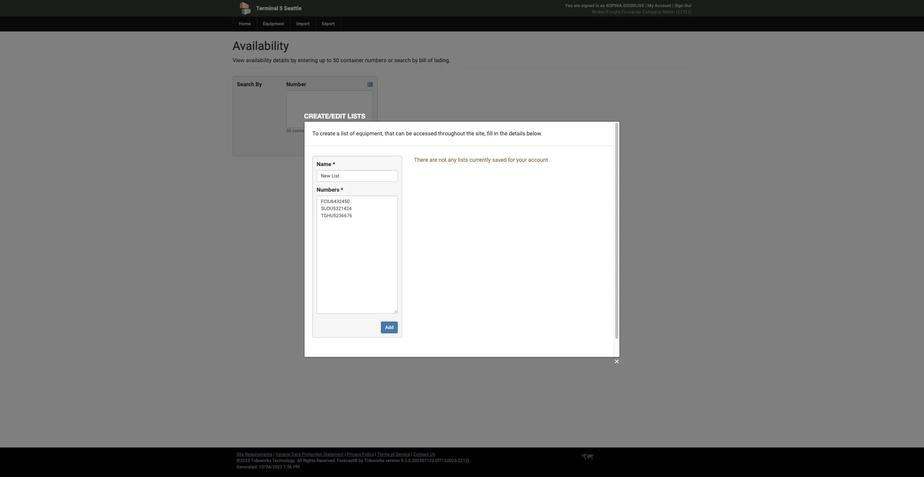 Task type: describe. For each thing, give the bounding box(es) containing it.
you are signed in as sophia goodlive | my account | sign out broker/freight forwarder company admin (57721)
[[566, 3, 692, 15]]

are
[[574, 3, 581, 8]]

version
[[386, 459, 400, 464]]

site
[[237, 453, 244, 458]]

contact
[[414, 453, 429, 458]]

| up 9.5.0.202307122
[[412, 453, 413, 458]]

lists
[[348, 112, 366, 120]]

terms of service link
[[378, 453, 411, 458]]

or
[[388, 57, 393, 63]]

rights
[[303, 459, 316, 464]]

details
[[273, 57, 290, 63]]

export
[[322, 21, 335, 26]]

availability
[[246, 57, 272, 63]]

site requirements | general data protection statement | privacy policy | terms of service | contact us ©2023 tideworks technology. all rights reserved. forecast® by tideworks version 9.5.0.202307122 (07122023-2212) generated: 10/04/2023 1:56 pm
[[237, 453, 470, 470]]

search
[[395, 57, 411, 63]]

clear button
[[330, 140, 349, 152]]

import link
[[290, 17, 316, 32]]

search for search by
[[237, 81, 254, 88]]

broker/freight
[[593, 9, 621, 15]]

all
[[297, 459, 302, 464]]

us
[[430, 453, 435, 458]]

equipment
[[263, 21, 284, 26]]

my account link
[[648, 3, 672, 8]]

(57721)
[[677, 9, 692, 15]]

search by
[[237, 81, 262, 88]]

by
[[256, 81, 262, 88]]

2 horizontal spatial by
[[413, 57, 418, 63]]

0 vertical spatial 50
[[333, 57, 339, 63]]

technology.
[[273, 459, 296, 464]]

1 vertical spatial 50
[[287, 129, 292, 134]]

containers
[[293, 129, 313, 134]]

pm
[[293, 465, 300, 470]]

signed
[[582, 3, 595, 8]]

bill
[[420, 57, 427, 63]]

availability
[[233, 39, 289, 53]]

create/edit lists
[[304, 112, 366, 120]]

export link
[[316, 17, 341, 32]]

company
[[643, 9, 662, 15]]

max
[[314, 129, 323, 134]]

terminal
[[256, 5, 278, 11]]

search for search
[[355, 144, 369, 149]]

general data protection statement link
[[276, 453, 344, 458]]

| left sign
[[673, 3, 674, 8]]

privacy
[[347, 453, 361, 458]]



Task type: vqa. For each thing, say whether or not it's contained in the screenshot.
Show List icon
no



Task type: locate. For each thing, give the bounding box(es) containing it.
number
[[287, 81, 306, 88]]

create/edit
[[304, 112, 346, 120]]

terms
[[378, 453, 390, 458]]

reserved.
[[317, 459, 336, 464]]

by inside site requirements | general data protection statement | privacy policy | terms of service | contact us ©2023 tideworks technology. all rights reserved. forecast® by tideworks version 9.5.0.202307122 (07122023-2212) generated: 10/04/2023 1:56 pm
[[359, 459, 364, 464]]

sign out link
[[675, 3, 692, 8]]

| left my
[[646, 3, 647, 8]]

clear
[[334, 144, 345, 149]]

10/04/2023
[[259, 465, 283, 470]]

entering
[[298, 57, 318, 63]]

1:56
[[284, 465, 292, 470]]

search right clear 'button'
[[355, 144, 369, 149]]

general
[[276, 453, 291, 458]]

up
[[319, 57, 326, 63]]

requirements
[[245, 453, 273, 458]]

2212)
[[458, 459, 470, 464]]

by down privacy policy link at bottom
[[359, 459, 364, 464]]

out
[[685, 3, 692, 8]]

by right details
[[291, 57, 297, 63]]

|
[[646, 3, 647, 8], [673, 3, 674, 8], [274, 453, 275, 458], [345, 453, 346, 458], [375, 453, 377, 458], [412, 453, 413, 458]]

9.5.0.202307122
[[401, 459, 435, 464]]

as
[[601, 3, 606, 8]]

0 horizontal spatial by
[[291, 57, 297, 63]]

of up "version"
[[391, 453, 395, 458]]

equipment link
[[257, 17, 290, 32]]

1 horizontal spatial search
[[355, 144, 369, 149]]

Number text field
[[287, 90, 374, 128]]

0 horizontal spatial search
[[237, 81, 254, 88]]

| up forecast®
[[345, 453, 346, 458]]

1 vertical spatial of
[[391, 453, 395, 458]]

home
[[239, 21, 251, 26]]

0 horizontal spatial 50
[[287, 129, 292, 134]]

privacy policy link
[[347, 453, 374, 458]]

0 vertical spatial of
[[428, 57, 433, 63]]

0 vertical spatial search
[[237, 81, 254, 88]]

site requirements link
[[237, 453, 273, 458]]

by left bill on the left top
[[413, 57, 418, 63]]

sign
[[675, 3, 684, 8]]

you
[[566, 3, 573, 8]]

my
[[648, 3, 654, 8]]

seattle
[[284, 5, 302, 11]]

search left by at the left top
[[237, 81, 254, 88]]

of
[[428, 57, 433, 63], [391, 453, 395, 458]]

of right bill on the left top
[[428, 57, 433, 63]]

50 containers max
[[287, 129, 323, 134]]

search
[[237, 81, 254, 88], [355, 144, 369, 149]]

of inside site requirements | general data protection statement | privacy policy | terms of service | contact us ©2023 tideworks technology. all rights reserved. forecast® by tideworks version 9.5.0.202307122 (07122023-2212) generated: 10/04/2023 1:56 pm
[[391, 453, 395, 458]]

5
[[280, 5, 283, 11]]

service
[[396, 453, 411, 458]]

| up tideworks at the left bottom
[[375, 453, 377, 458]]

forwarder
[[622, 9, 642, 15]]

search inside button
[[355, 144, 369, 149]]

import
[[297, 21, 310, 26]]

1 horizontal spatial by
[[359, 459, 364, 464]]

50
[[333, 57, 339, 63], [287, 129, 292, 134]]

(07122023-
[[436, 459, 458, 464]]

1 vertical spatial search
[[355, 144, 369, 149]]

1 horizontal spatial of
[[428, 57, 433, 63]]

forecast®
[[337, 459, 358, 464]]

admin
[[663, 9, 676, 15]]

account
[[655, 3, 672, 8]]

numbers
[[365, 57, 387, 63]]

0 horizontal spatial of
[[391, 453, 395, 458]]

view
[[233, 57, 245, 63]]

50 left the containers
[[287, 129, 292, 134]]

terminal 5 seattle
[[256, 5, 302, 11]]

lading.
[[434, 57, 451, 63]]

goodlive
[[624, 3, 645, 8]]

1 horizontal spatial 50
[[333, 57, 339, 63]]

terminal 5 seattle link
[[233, 0, 417, 17]]

container
[[341, 57, 364, 63]]

to
[[327, 57, 332, 63]]

generated:
[[237, 465, 258, 470]]

in
[[596, 3, 600, 8]]

search button
[[350, 140, 374, 152]]

policy
[[363, 453, 374, 458]]

| left general
[[274, 453, 275, 458]]

50 right to
[[333, 57, 339, 63]]

by
[[291, 57, 297, 63], [413, 57, 418, 63], [359, 459, 364, 464]]

view availability details by entering up to 50 container numbers or search by bill of lading.
[[233, 57, 451, 63]]

contact us link
[[414, 453, 435, 458]]

©2023 tideworks
[[237, 459, 272, 464]]

home link
[[233, 17, 257, 32]]

protection
[[302, 453, 322, 458]]

sophia
[[607, 3, 623, 8]]

tideworks
[[365, 459, 385, 464]]

data
[[292, 453, 301, 458]]

statement
[[324, 453, 344, 458]]



